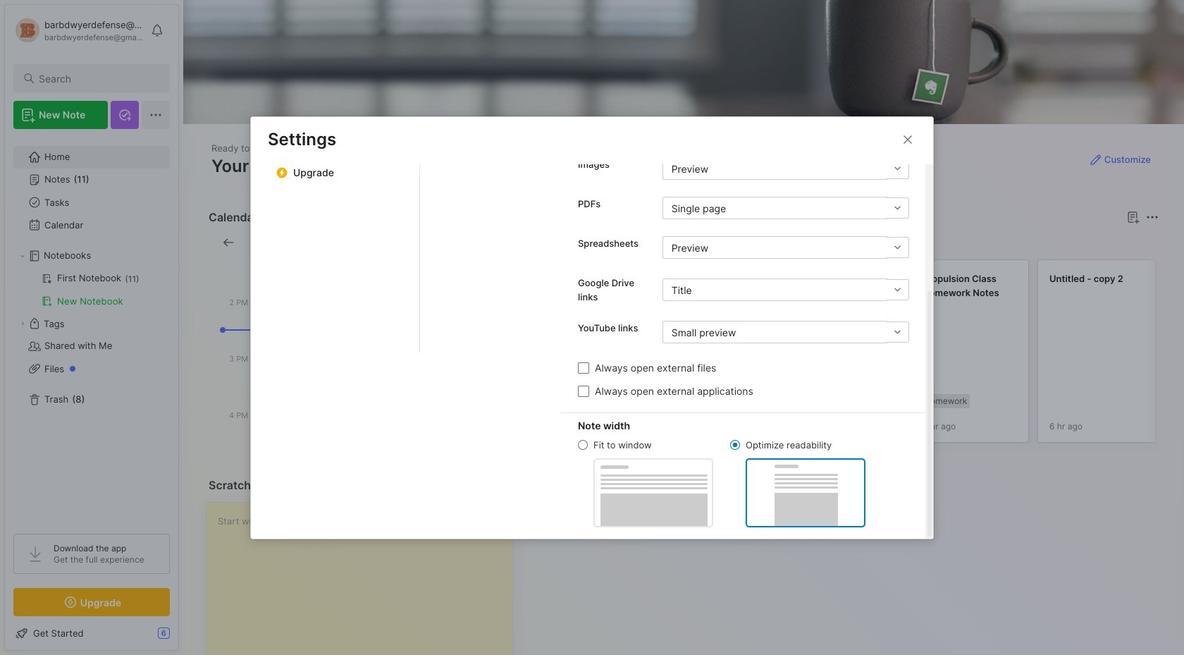 Task type: vqa. For each thing, say whether or not it's contained in the screenshot.
'Choose default view option for Spreadsheets' field
yes



Task type: describe. For each thing, give the bounding box(es) containing it.
Search text field
[[39, 72, 157, 85]]

main element
[[0, 0, 183, 655]]

group inside tree
[[13, 267, 169, 312]]

2 tab from the left
[[580, 234, 638, 251]]

Choose default view option for Google Drive links field
[[663, 279, 910, 301]]

expand tags image
[[18, 319, 27, 328]]

Start writing… text field
[[218, 503, 512, 655]]



Task type: locate. For each thing, give the bounding box(es) containing it.
Choose default view option for YouTube links field
[[663, 321, 910, 343]]

1 horizontal spatial tab
[[580, 234, 638, 251]]

row group
[[531, 260, 1185, 451]]

tab
[[533, 234, 575, 251], [580, 234, 638, 251]]

option group
[[578, 439, 866, 527]]

tree
[[5, 138, 178, 521]]

Choose default view option for Spreadsheets field
[[663, 236, 910, 259]]

tree inside main element
[[5, 138, 178, 521]]

none search field inside main element
[[39, 70, 157, 87]]

None search field
[[39, 70, 157, 87]]

Choose default view option for Images field
[[663, 157, 910, 180]]

tab list
[[420, 0, 561, 352], [533, 234, 1157, 251]]

0 horizontal spatial tab
[[533, 234, 575, 251]]

None radio
[[578, 440, 588, 450], [731, 440, 740, 450], [578, 440, 588, 450], [731, 440, 740, 450]]

1 tab from the left
[[533, 234, 575, 251]]

None checkbox
[[578, 385, 590, 397]]

group
[[13, 267, 169, 312]]

None checkbox
[[578, 362, 590, 373]]

close image
[[900, 131, 917, 148]]

Choose default view option for PDFs field
[[663, 197, 910, 219]]

expand notebooks image
[[18, 252, 27, 260]]



